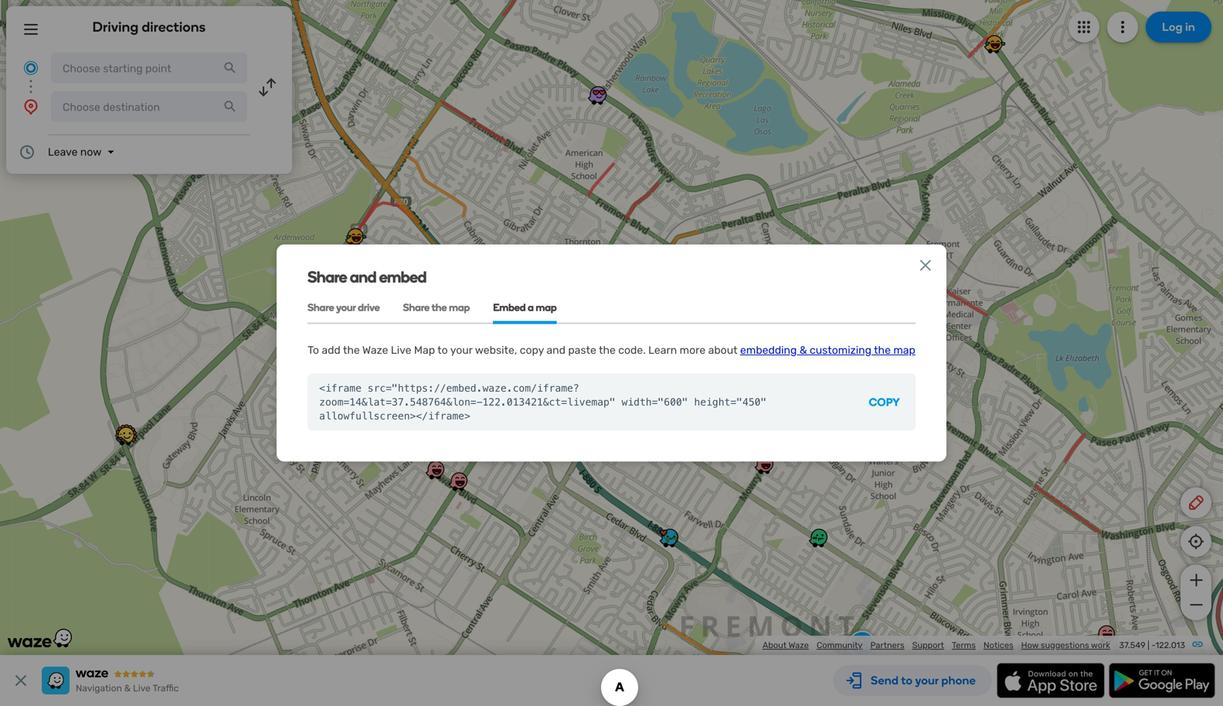 Task type: locate. For each thing, give the bounding box(es) containing it.
location image
[[22, 97, 40, 116]]

terms
[[952, 640, 976, 651]]

pencil image
[[1187, 494, 1206, 512]]

partners link
[[871, 640, 905, 651]]

map up the copy
[[894, 344, 916, 357]]

map
[[449, 301, 470, 314], [536, 301, 557, 314], [894, 344, 916, 357]]

x image
[[916, 256, 935, 275]]

support
[[912, 640, 944, 651]]

zoom out image
[[1187, 596, 1206, 614]]

embedding & customizing the map link
[[740, 344, 916, 357]]

1 horizontal spatial waze
[[789, 640, 809, 651]]

your
[[336, 301, 356, 314], [450, 344, 473, 357]]

share for share your drive
[[308, 301, 334, 314]]

share up to
[[308, 301, 334, 314]]

share
[[308, 268, 347, 286], [308, 301, 334, 314], [403, 301, 430, 314]]

0 horizontal spatial your
[[336, 301, 356, 314]]

live left map
[[391, 344, 411, 357]]

work
[[1091, 640, 1111, 651]]

share your drive link
[[308, 293, 380, 324]]

embed
[[379, 268, 427, 286]]

embed a map link
[[493, 293, 557, 324]]

waze right about at the bottom right of page
[[789, 640, 809, 651]]

to
[[438, 344, 448, 357]]

x image
[[12, 672, 30, 690]]

about
[[708, 344, 738, 357]]

37.549 | -122.013
[[1119, 640, 1185, 651]]

add
[[322, 344, 341, 357]]

share your drive
[[308, 301, 380, 314]]

about waze community partners support terms notices how suggestions work
[[763, 640, 1111, 651]]

1 horizontal spatial and
[[547, 344, 566, 357]]

share up share your drive
[[308, 268, 347, 286]]

0 horizontal spatial map
[[449, 301, 470, 314]]

the
[[432, 301, 447, 314], [343, 344, 360, 357], [599, 344, 616, 357], [874, 344, 891, 357]]

share the map link
[[403, 293, 470, 324]]

current location image
[[22, 59, 40, 77]]

traffic
[[153, 683, 179, 694]]

Choose destination text field
[[51, 91, 247, 122]]

37.549
[[1119, 640, 1146, 651]]

waze down drive
[[362, 344, 388, 357]]

0 vertical spatial live
[[391, 344, 411, 357]]

0 horizontal spatial and
[[350, 268, 376, 286]]

0 vertical spatial and
[[350, 268, 376, 286]]

to
[[308, 344, 319, 357]]

live
[[391, 344, 411, 357], [133, 683, 151, 694]]

1 horizontal spatial &
[[800, 344, 807, 357]]

suggestions
[[1041, 640, 1089, 651]]

0 vertical spatial waze
[[362, 344, 388, 357]]

learn
[[648, 344, 677, 357]]

community link
[[817, 640, 863, 651]]

0 vertical spatial &
[[800, 344, 807, 357]]

notices
[[984, 640, 1014, 651]]

& right embedding
[[800, 344, 807, 357]]

drive
[[358, 301, 380, 314]]

share down embed
[[403, 301, 430, 314]]

driving directions
[[92, 19, 206, 35]]

the left code. at the right of page
[[599, 344, 616, 357]]

and right copy
[[547, 344, 566, 357]]

& right navigation
[[124, 683, 131, 694]]

your right to at left
[[450, 344, 473, 357]]

1 horizontal spatial map
[[536, 301, 557, 314]]

map for embed a map
[[536, 301, 557, 314]]

1 vertical spatial waze
[[789, 640, 809, 651]]

0 horizontal spatial &
[[124, 683, 131, 694]]

122.013
[[1156, 640, 1185, 651]]

live left traffic
[[133, 683, 151, 694]]

0 horizontal spatial live
[[133, 683, 151, 694]]

map right a
[[536, 301, 557, 314]]

directions
[[142, 19, 206, 35]]

1 vertical spatial live
[[133, 683, 151, 694]]

and
[[350, 268, 376, 286], [547, 344, 566, 357]]

map left embed
[[449, 301, 470, 314]]

embedding
[[740, 344, 797, 357]]

and up drive
[[350, 268, 376, 286]]

&
[[800, 344, 807, 357], [124, 683, 131, 694]]

zoom in image
[[1187, 571, 1206, 590]]

the right customizing
[[874, 344, 891, 357]]

Choose starting point text field
[[51, 53, 247, 83]]

now
[[80, 146, 102, 158]]

|
[[1148, 640, 1150, 651]]

your left drive
[[336, 301, 356, 314]]

leave
[[48, 146, 78, 158]]

-
[[1152, 640, 1156, 651]]

1 horizontal spatial your
[[450, 344, 473, 357]]

share for share and embed
[[308, 268, 347, 286]]

waze
[[362, 344, 388, 357], [789, 640, 809, 651]]



Task type: vqa. For each thing, say whether or not it's contained in the screenshot.
'To!' on the left
no



Task type: describe. For each thing, give the bounding box(es) containing it.
partners
[[871, 640, 905, 651]]

a
[[528, 301, 534, 314]]

1 vertical spatial &
[[124, 683, 131, 694]]

share and embed
[[308, 268, 427, 286]]

how
[[1021, 640, 1039, 651]]

clock image
[[18, 143, 36, 162]]

embed
[[493, 301, 526, 314]]

terms link
[[952, 640, 976, 651]]

navigation
[[76, 683, 122, 694]]

more
[[680, 344, 706, 357]]

embed a map
[[493, 301, 557, 314]]

support link
[[912, 640, 944, 651]]

copy
[[869, 396, 900, 409]]

the right add
[[343, 344, 360, 357]]

code.
[[618, 344, 646, 357]]

1 vertical spatial and
[[547, 344, 566, 357]]

to add the waze live map to your website, copy and paste the code. learn more about embedding & customizing the map
[[308, 344, 916, 357]]

navigation & live traffic
[[76, 683, 179, 694]]

driving
[[92, 19, 139, 35]]

paste
[[568, 344, 596, 357]]

share for share the map
[[403, 301, 430, 314]]

0 vertical spatial your
[[336, 301, 356, 314]]

map for share the map
[[449, 301, 470, 314]]

notices link
[[984, 640, 1014, 651]]

2 horizontal spatial map
[[894, 344, 916, 357]]

share the map
[[403, 301, 470, 314]]

customizing
[[810, 344, 872, 357]]

community
[[817, 640, 863, 651]]

copy button
[[854, 374, 916, 431]]

about waze link
[[763, 640, 809, 651]]

0 horizontal spatial waze
[[362, 344, 388, 357]]

1 vertical spatial your
[[450, 344, 473, 357]]

link image
[[1192, 638, 1204, 651]]

map
[[414, 344, 435, 357]]

how suggestions work link
[[1021, 640, 1111, 651]]

copy
[[520, 344, 544, 357]]

about
[[763, 640, 787, 651]]

leave now
[[48, 146, 102, 158]]

the up to at left
[[432, 301, 447, 314]]

website,
[[475, 344, 517, 357]]

<iframe src="https://embed.waze.com/iframe?zoom=14&lat=37.548764&lon=-122.013421&ct=livemap" width="600" height="450" allowfullscreen></iframe> text field
[[308, 374, 854, 431]]

1 horizontal spatial live
[[391, 344, 411, 357]]



